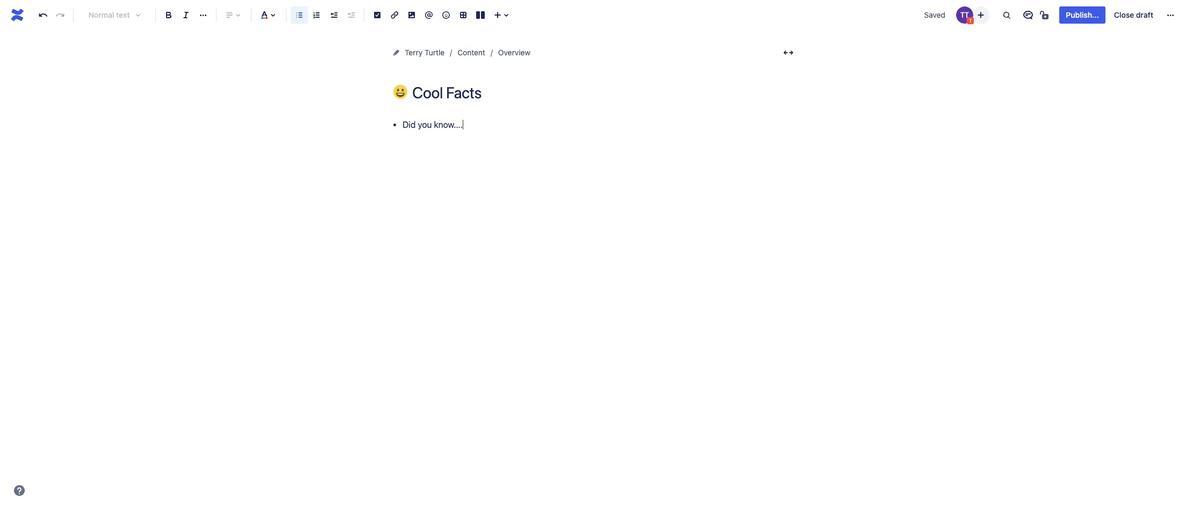 Task type: vqa. For each thing, say whether or not it's contained in the screenshot.
'Check'
no



Task type: describe. For each thing, give the bounding box(es) containing it.
no restrictions image
[[1040, 9, 1052, 22]]

terry turtle image
[[957, 6, 974, 24]]

did you know….
[[403, 120, 463, 130]]

mention image
[[423, 9, 436, 22]]

overview
[[498, 48, 531, 57]]

close
[[1115, 10, 1135, 19]]

turtle
[[425, 48, 445, 57]]

bold ⌘b image
[[162, 9, 175, 22]]

close draft
[[1115, 10, 1154, 19]]

saved
[[925, 10, 946, 19]]

comment icon image
[[1022, 9, 1035, 22]]

find and replace image
[[1001, 9, 1014, 22]]

help image
[[13, 484, 26, 497]]

draft
[[1137, 10, 1154, 19]]

italic ⌘i image
[[180, 9, 192, 22]]

table image
[[457, 9, 470, 22]]

more formatting image
[[197, 9, 210, 22]]

emoji image
[[440, 9, 453, 22]]

move this page image
[[392, 48, 401, 57]]

content
[[458, 48, 485, 57]]

terry turtle
[[405, 48, 445, 57]]

action item image
[[371, 9, 384, 22]]

add image, video, or file image
[[405, 9, 418, 22]]

did
[[403, 120, 416, 130]]

Give this page a title text field
[[412, 84, 798, 102]]

more image
[[1165, 9, 1178, 22]]



Task type: locate. For each thing, give the bounding box(es) containing it.
outdent ⇧tab image
[[327, 9, 340, 22]]

terry
[[405, 48, 423, 57]]

you
[[418, 120, 432, 130]]

layouts image
[[474, 9, 487, 22]]

redo ⌘⇧z image
[[54, 9, 67, 22]]

Main content area, start typing to enter text. text field
[[390, 118, 798, 132]]

publish... button
[[1060, 6, 1106, 24]]

confluence image
[[9, 6, 26, 24], [9, 6, 26, 24]]

make page full-width image
[[782, 46, 795, 59]]

close draft button
[[1108, 6, 1160, 24]]

bullet list ⌘⇧8 image
[[293, 9, 306, 22]]

overview link
[[498, 46, 531, 59]]

invite to edit image
[[975, 8, 988, 21]]

:grinning: image
[[394, 85, 408, 99], [394, 85, 408, 99]]

publish...
[[1066, 10, 1099, 19]]

indent tab image
[[345, 9, 358, 22]]

numbered list ⌘⇧7 image
[[310, 9, 323, 22]]

link image
[[388, 9, 401, 22]]

know….
[[434, 120, 463, 130]]

undo ⌘z image
[[37, 9, 49, 22]]

content link
[[458, 46, 485, 59]]

terry turtle link
[[405, 46, 445, 59]]



